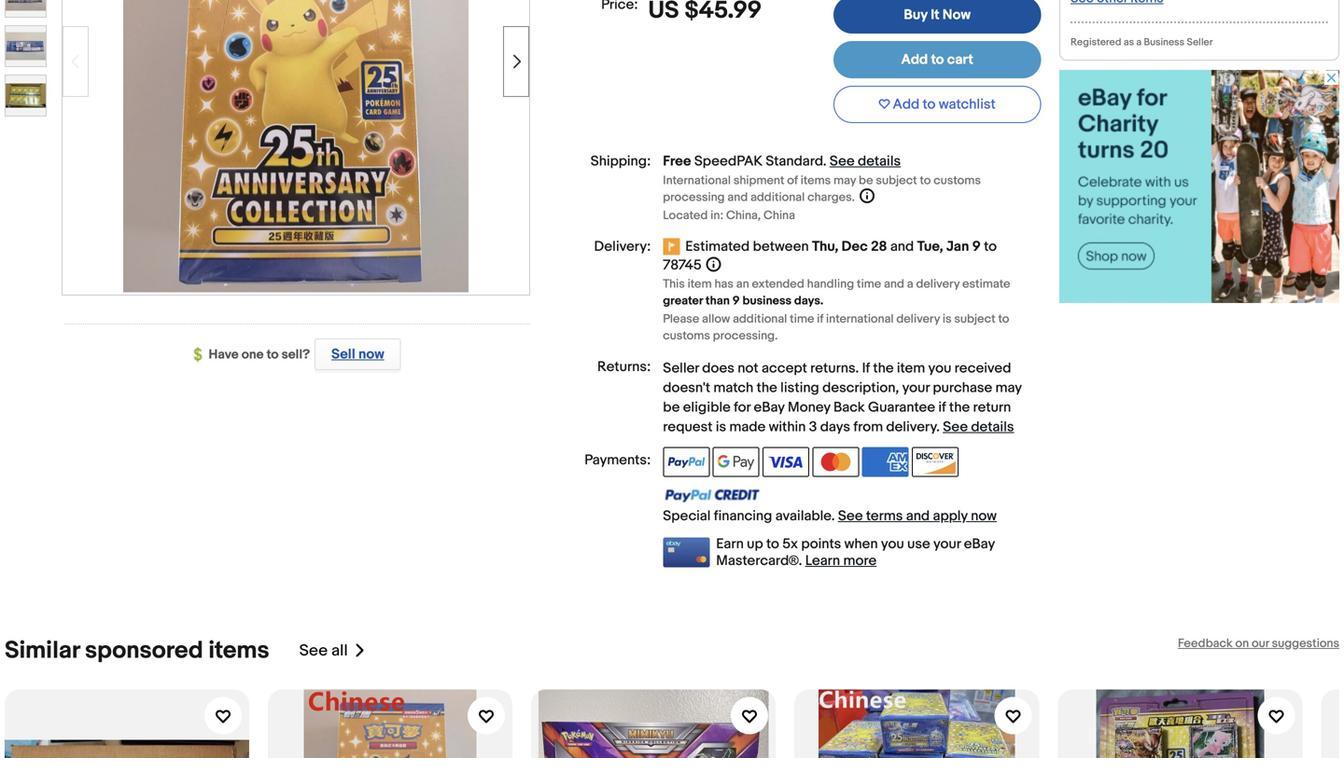 Task type: locate. For each thing, give the bounding box(es) containing it.
be up dec
[[859, 174, 873, 188]]

to inside "link"
[[931, 51, 944, 68]]

0 vertical spatial details
[[858, 153, 901, 170]]

see details link down return
[[943, 419, 1014, 436]]

1 vertical spatial you
[[881, 536, 904, 553]]

. up discover 'image'
[[937, 419, 940, 436]]

main content
[[547, 0, 1043, 570]]

the right 'if'
[[873, 360, 894, 377]]

may up charges.
[[834, 174, 856, 188]]

to inside earn up to 5x points when you use your ebay mastercard®.
[[767, 536, 779, 553]]

item inside seller does not accept returns. if the item you received doesn't match the listing description, your purchase may be eligible for
[[897, 360, 925, 377]]

has
[[715, 277, 734, 292]]

american express image
[[862, 448, 909, 478]]

1 horizontal spatial may
[[996, 380, 1022, 397]]

if inside "this item has an extended handling time and a delivery estimate greater than 9 business days. please allow additional time if international delivery is subject to customs processing."
[[817, 312, 824, 327]]

items left see all text box
[[209, 637, 269, 666]]

learn more
[[805, 553, 877, 570]]

0 vertical spatial be
[[859, 174, 873, 188]]

1 vertical spatial customs
[[663, 329, 710, 344]]

and down 28
[[884, 277, 905, 292]]

delivery
[[916, 277, 960, 292], [897, 312, 940, 327], [886, 419, 937, 436]]

0 vertical spatial the
[[873, 360, 894, 377]]

1 horizontal spatial if
[[939, 400, 946, 416]]

1 vertical spatial ebay
[[964, 536, 995, 553]]

is up purchase
[[943, 312, 952, 327]]

china,
[[726, 209, 761, 223]]

item up the 'greater'
[[688, 277, 712, 292]]

0 horizontal spatial time
[[790, 312, 814, 327]]

customs inside "this item has an extended handling time and a delivery estimate greater than 9 business days. please allow additional time if international delivery is subject to customs processing."
[[663, 329, 710, 344]]

from
[[854, 419, 883, 436]]

you up purchase
[[928, 360, 952, 377]]

1 horizontal spatial is
[[943, 312, 952, 327]]

add inside add to watchlist button
[[893, 96, 920, 113]]

0 horizontal spatial 9
[[733, 294, 740, 309]]

item
[[688, 277, 712, 292], [897, 360, 925, 377]]

registered as a business seller
[[1071, 36, 1213, 49]]

to inside button
[[923, 96, 936, 113]]

received
[[955, 360, 1011, 377]]

delivery alert flag image
[[663, 239, 685, 257]]

processing
[[663, 190, 725, 205]]

china
[[764, 209, 795, 223]]

28
[[871, 239, 887, 255]]

and
[[728, 190, 748, 205], [890, 239, 914, 255], [884, 277, 905, 292], [906, 508, 930, 525]]

0 horizontal spatial your
[[902, 380, 930, 397]]

may inside international shipment of items may be subject to customs processing and additional charges.
[[834, 174, 856, 188]]

0 horizontal spatial now
[[359, 346, 384, 363]]

up
[[747, 536, 763, 553]]

now inside main content
[[971, 508, 997, 525]]

1 vertical spatial subject
[[954, 312, 996, 327]]

1 vertical spatial add
[[893, 96, 920, 113]]

1 horizontal spatial your
[[934, 536, 961, 553]]

0 vertical spatial a
[[1137, 36, 1142, 49]]

subject inside international shipment of items may be subject to customs processing and additional charges.
[[876, 174, 917, 188]]

a
[[1137, 36, 1142, 49], [907, 277, 914, 292]]

0 horizontal spatial customs
[[663, 329, 710, 344]]

0 vertical spatial subject
[[876, 174, 917, 188]]

if down purchase
[[939, 400, 946, 416]]

google pay image
[[713, 448, 760, 478]]

1 horizontal spatial you
[[928, 360, 952, 377]]

customs down please
[[663, 329, 710, 344]]

1 horizontal spatial items
[[801, 174, 831, 188]]

ebay down apply
[[964, 536, 995, 553]]

handling
[[807, 277, 854, 292]]

0 vertical spatial seller
[[1187, 36, 1213, 49]]

0 vertical spatial time
[[857, 277, 882, 292]]

subject up 28
[[876, 174, 917, 188]]

days
[[820, 419, 850, 436]]

0 horizontal spatial item
[[688, 277, 712, 292]]

seller up doesn't
[[663, 360, 699, 377]]

1 vertical spatial additional
[[733, 312, 787, 327]]

to left watchlist
[[923, 96, 936, 113]]

delivery down guarantee
[[886, 419, 937, 436]]

1 vertical spatial your
[[934, 536, 961, 553]]

to right jan
[[984, 239, 997, 255]]

ebay money back guarantee
[[754, 400, 935, 416]]

1 horizontal spatial subject
[[954, 312, 996, 327]]

0 horizontal spatial subject
[[876, 174, 917, 188]]

see details link up charges.
[[830, 153, 901, 170]]

9 inside "this item has an extended handling time and a delivery estimate greater than 9 business days. please allow additional time if international delivery is subject to customs processing."
[[733, 294, 740, 309]]

add inside add to cart "link"
[[901, 51, 928, 68]]

1 vertical spatial now
[[971, 508, 997, 525]]

1 vertical spatial seller
[[663, 360, 699, 377]]

made
[[730, 419, 766, 436]]

9 inside estimated between thu, dec 28 and tue, jan 9 to 78745
[[972, 239, 981, 255]]

allow
[[702, 312, 730, 327]]

our
[[1252, 637, 1269, 652]]

0 horizontal spatial may
[[834, 174, 856, 188]]

0 horizontal spatial if
[[817, 312, 824, 327]]

0 horizontal spatial see details link
[[830, 153, 901, 170]]

to
[[931, 51, 944, 68], [923, 96, 936, 113], [920, 174, 931, 188], [984, 239, 997, 255], [998, 312, 1009, 327], [267, 347, 279, 363], [767, 536, 779, 553]]

add for add to cart
[[901, 51, 928, 68]]

1 vertical spatial a
[[907, 277, 914, 292]]

1 horizontal spatial 9
[[972, 239, 981, 255]]

0 vertical spatial items
[[801, 174, 831, 188]]

back
[[834, 400, 865, 416]]

processing.
[[713, 329, 778, 344]]

to left '5x'
[[767, 536, 779, 553]]

additional inside "this item has an extended handling time and a delivery estimate greater than 9 business days. please allow additional time if international delivery is subject to customs processing."
[[733, 312, 787, 327]]

if down days.
[[817, 312, 824, 327]]

0 horizontal spatial ebay
[[754, 400, 785, 416]]

your up guarantee
[[902, 380, 930, 397]]

greater
[[663, 294, 703, 309]]

1 vertical spatial 9
[[733, 294, 740, 309]]

it
[[931, 7, 940, 23]]

subject inside "this item has an extended handling time and a delivery estimate greater than 9 business days. please allow additional time if international delivery is subject to customs processing."
[[954, 312, 996, 327]]

1 vertical spatial may
[[996, 380, 1022, 397]]

feedback on our suggestions
[[1178, 637, 1340, 652]]

add for add to watchlist
[[893, 96, 920, 113]]

guarantee
[[868, 400, 935, 416]]

business
[[1144, 36, 1185, 49]]

may up return
[[996, 380, 1022, 397]]

additional inside international shipment of items may be subject to customs processing and additional charges.
[[751, 190, 805, 205]]

1 vertical spatial the
[[757, 380, 777, 397]]

1 horizontal spatial .
[[937, 419, 940, 436]]

main content containing buy it now
[[547, 0, 1043, 570]]

0 vertical spatial see details link
[[830, 153, 901, 170]]

is inside "this item has an extended handling time and a delivery estimate greater than 9 business days. please allow additional time if international delivery is subject to customs processing."
[[943, 312, 952, 327]]

details up international shipment of items may be subject to customs processing and additional charges.
[[858, 153, 901, 170]]

discover image
[[912, 448, 959, 478]]

see
[[830, 153, 855, 170], [943, 419, 968, 436], [838, 508, 863, 525], [299, 642, 328, 661]]

to inside international shipment of items may be subject to customs processing and additional charges.
[[920, 174, 931, 188]]

add down add to cart "link"
[[893, 96, 920, 113]]

0 vertical spatial you
[[928, 360, 952, 377]]

time
[[857, 277, 882, 292], [790, 312, 814, 327]]

. up international shipment of items may be subject to customs processing and additional charges.
[[823, 153, 827, 170]]

details down return
[[971, 419, 1014, 436]]

eligible
[[683, 400, 731, 416]]

0 vertical spatial if
[[817, 312, 824, 327]]

ebay up 'within'
[[754, 400, 785, 416]]

add down the buy
[[901, 51, 928, 68]]

time down days.
[[790, 312, 814, 327]]

now
[[359, 346, 384, 363], [971, 508, 997, 525]]

to right one
[[267, 347, 279, 363]]

your down apply
[[934, 536, 961, 553]]

2 vertical spatial delivery
[[886, 419, 937, 436]]

you left use
[[881, 536, 904, 553]]

to down estimate
[[998, 312, 1009, 327]]

0 horizontal spatial is
[[716, 419, 726, 436]]

delivery down tue,
[[916, 277, 960, 292]]

0 vertical spatial is
[[943, 312, 952, 327]]

the down purchase
[[949, 400, 970, 416]]

1 horizontal spatial see details link
[[943, 419, 1014, 436]]

0 vertical spatial 9
[[972, 239, 981, 255]]

0 vertical spatial now
[[359, 346, 384, 363]]

0 horizontal spatial you
[[881, 536, 904, 553]]

be down doesn't
[[663, 400, 680, 416]]

9
[[972, 239, 981, 255], [733, 294, 740, 309]]

3
[[809, 419, 817, 436]]

and right 28
[[890, 239, 914, 255]]

2 horizontal spatial the
[[949, 400, 970, 416]]

financing
[[714, 508, 772, 525]]

your
[[902, 380, 930, 397], [934, 536, 961, 553]]

0 vertical spatial additional
[[751, 190, 805, 205]]

item inside "this item has an extended handling time and a delivery estimate greater than 9 business days. please allow additional time if international delivery is subject to customs processing."
[[688, 277, 712, 292]]

similar sponsored items
[[5, 637, 269, 666]]

returns.
[[810, 360, 859, 377]]

additional
[[751, 190, 805, 205], [733, 312, 787, 327]]

cart
[[947, 51, 974, 68]]

delivery right international
[[897, 312, 940, 327]]

suggestions
[[1272, 637, 1340, 652]]

1 horizontal spatial be
[[859, 174, 873, 188]]

1 vertical spatial item
[[897, 360, 925, 377]]

and up china,
[[728, 190, 748, 205]]

0 vertical spatial .
[[823, 153, 827, 170]]

1 vertical spatial be
[[663, 400, 680, 416]]

you
[[928, 360, 952, 377], [881, 536, 904, 553]]

see terms and apply now link
[[838, 508, 997, 525]]

1 horizontal spatial seller
[[1187, 36, 1213, 49]]

picture 6 of 6 image
[[6, 76, 46, 116]]

now right sell
[[359, 346, 384, 363]]

seller right business
[[1187, 36, 1213, 49]]

0 vertical spatial item
[[688, 277, 712, 292]]

now inside 'sell now' link
[[359, 346, 384, 363]]

paypal image
[[663, 448, 710, 478]]

0 vertical spatial may
[[834, 174, 856, 188]]

subject
[[876, 174, 917, 188], [954, 312, 996, 327]]

customs inside international shipment of items may be subject to customs processing and additional charges.
[[934, 174, 981, 188]]

0 horizontal spatial details
[[858, 153, 901, 170]]

0 vertical spatial customs
[[934, 174, 981, 188]]

9 right jan
[[972, 239, 981, 255]]

request
[[663, 419, 713, 436]]

international shipment of items may be subject to customs processing and additional charges.
[[663, 174, 981, 205]]

to left the cart
[[931, 51, 944, 68]]

is down eligible
[[716, 419, 726, 436]]

1 horizontal spatial ebay
[[964, 536, 995, 553]]

0 vertical spatial add
[[901, 51, 928, 68]]

paypal credit image
[[663, 489, 760, 503]]

1 horizontal spatial now
[[971, 508, 997, 525]]

subject down estimate
[[954, 312, 996, 327]]

now right apply
[[971, 508, 997, 525]]

See all text field
[[299, 642, 348, 661]]

description,
[[823, 380, 899, 397]]

the down accept
[[757, 380, 777, 397]]

1 horizontal spatial customs
[[934, 174, 981, 188]]

customs up jan
[[934, 174, 981, 188]]

0 horizontal spatial a
[[907, 277, 914, 292]]

of
[[787, 174, 798, 188]]

1 horizontal spatial item
[[897, 360, 925, 377]]

1 horizontal spatial a
[[1137, 36, 1142, 49]]

returns:
[[598, 359, 651, 376]]

add
[[901, 51, 928, 68], [893, 96, 920, 113]]

1 vertical spatial details
[[971, 419, 1014, 436]]

1 vertical spatial items
[[209, 637, 269, 666]]

additional up china
[[751, 190, 805, 205]]

and inside "this item has an extended handling time and a delivery estimate greater than 9 business days. please allow additional time if international delivery is subject to customs processing."
[[884, 277, 905, 292]]

item up guarantee
[[897, 360, 925, 377]]

1 vertical spatial is
[[716, 419, 726, 436]]

see details link
[[830, 153, 901, 170], [943, 419, 1014, 436]]

visa image
[[763, 448, 809, 478]]

is
[[943, 312, 952, 327], [716, 419, 726, 436]]

listing
[[781, 380, 819, 397]]

items up charges.
[[801, 174, 831, 188]]

1 horizontal spatial the
[[873, 360, 894, 377]]

0 horizontal spatial be
[[663, 400, 680, 416]]

1 vertical spatial if
[[939, 400, 946, 416]]

ebay inside earn up to 5x points when you use your ebay mastercard®.
[[964, 536, 995, 553]]

estimate
[[962, 277, 1010, 292]]

to up tue,
[[920, 174, 931, 188]]

0 horizontal spatial seller
[[663, 360, 699, 377]]

points
[[801, 536, 841, 553]]

items inside international shipment of items may be subject to customs processing and additional charges.
[[801, 174, 831, 188]]

0 vertical spatial ebay
[[754, 400, 785, 416]]

1 horizontal spatial details
[[971, 419, 1014, 436]]

payments:
[[585, 452, 651, 469]]

2 vertical spatial the
[[949, 400, 970, 416]]

0 vertical spatial your
[[902, 380, 930, 397]]

items
[[801, 174, 831, 188], [209, 637, 269, 666]]

additional down business
[[733, 312, 787, 327]]

may
[[834, 174, 856, 188], [996, 380, 1022, 397]]

9 down an
[[733, 294, 740, 309]]

time up international
[[857, 277, 882, 292]]



Task type: describe. For each thing, give the bounding box(es) containing it.
buy it now link
[[834, 0, 1041, 34]]

1 vertical spatial see details link
[[943, 419, 1014, 436]]

within
[[769, 419, 806, 436]]

special financing available. see terms and apply now
[[663, 508, 997, 525]]

this
[[663, 277, 685, 292]]

watchlist
[[939, 96, 996, 113]]

international
[[663, 174, 731, 188]]

dollar sign image
[[194, 348, 209, 363]]

international
[[826, 312, 894, 327]]

see down purchase
[[943, 419, 968, 436]]

1 vertical spatial delivery
[[897, 312, 940, 327]]

extended
[[752, 277, 805, 292]]

and up use
[[906, 508, 930, 525]]

to inside estimated between thu, dec 28 and tue, jan 9 to 78745
[[984, 239, 997, 255]]

0 vertical spatial delivery
[[916, 277, 960, 292]]

you inside earn up to 5x points when you use your ebay mastercard®.
[[881, 536, 904, 553]]

free
[[663, 153, 691, 170]]

apply
[[933, 508, 968, 525]]

registered
[[1071, 36, 1122, 49]]

a inside "this item has an extended handling time and a delivery estimate greater than 9 business days. please allow additional time if international delivery is subject to customs processing."
[[907, 277, 914, 292]]

1 vertical spatial .
[[937, 419, 940, 436]]

business
[[743, 294, 792, 309]]

use
[[907, 536, 930, 553]]

when
[[845, 536, 878, 553]]

than
[[706, 294, 730, 309]]

does
[[702, 360, 735, 377]]

see all
[[299, 642, 348, 661]]

if inside if the return request is made within 3 days from delivery
[[939, 400, 946, 416]]

your inside seller does not accept returns. if the item you received doesn't match the listing description, your purchase may be eligible for
[[902, 380, 930, 397]]

charges.
[[808, 190, 855, 205]]

speedpak
[[694, 153, 763, 170]]

estimated between thu, dec 28 and tue, jan 9 to 78745
[[663, 239, 997, 274]]

5x
[[783, 536, 798, 553]]

. see details
[[937, 419, 1014, 436]]

your inside earn up to 5x points when you use your ebay mastercard®.
[[934, 536, 961, 553]]

please
[[663, 312, 699, 327]]

picture 4 of 6 image
[[6, 0, 46, 17]]

1 horizontal spatial time
[[857, 277, 882, 292]]

sell now
[[331, 346, 384, 363]]

is inside if the return request is made within 3 days from delivery
[[716, 419, 726, 436]]

may inside seller does not accept returns. if the item you received doesn't match the listing description, your purchase may be eligible for
[[996, 380, 1022, 397]]

0 horizontal spatial items
[[209, 637, 269, 666]]

shipping:
[[591, 153, 651, 170]]

in:
[[711, 209, 724, 223]]

purchase
[[933, 380, 992, 397]]

advertisement region
[[1060, 70, 1340, 303]]

earn up to 5x points when you use your ebay mastercard®.
[[716, 536, 995, 570]]

this item has an extended handling time and a delivery estimate greater than 9 business days. please allow additional time if international delivery is subject to customs processing.
[[663, 277, 1010, 344]]

doesn't
[[663, 380, 710, 397]]

0 horizontal spatial the
[[757, 380, 777, 397]]

thu,
[[812, 239, 839, 255]]

feedback
[[1178, 637, 1233, 652]]

for
[[734, 400, 751, 416]]

sell?
[[282, 347, 310, 363]]

sponsored
[[85, 637, 203, 666]]

0 horizontal spatial .
[[823, 153, 827, 170]]

seller does not accept returns. if the item you received doesn't match the listing description, your purchase may be eligible for
[[663, 360, 1022, 416]]

if
[[862, 360, 870, 377]]

money
[[788, 400, 831, 416]]

and inside international shipment of items may be subject to customs processing and additional charges.
[[728, 190, 748, 205]]

be inside seller does not accept returns. if the item you received doesn't match the listing description, your purchase may be eligible for
[[663, 400, 680, 416]]

earn
[[716, 536, 744, 553]]

learn
[[805, 553, 840, 570]]

now
[[943, 7, 971, 23]]

match
[[714, 380, 754, 397]]

dec
[[842, 239, 868, 255]]

standard
[[766, 153, 823, 170]]

terms
[[866, 508, 903, 525]]

78745
[[663, 257, 702, 274]]

delivery inside if the return request is made within 3 days from delivery
[[886, 419, 937, 436]]

you inside seller does not accept returns. if the item you received doesn't match the listing description, your purchase may be eligible for
[[928, 360, 952, 377]]

add to cart
[[901, 51, 974, 68]]

pokemon chinese s8a expansion 25th anniversary collection box factory sealed - picture 1 of 6 image
[[123, 0, 469, 293]]

estimated
[[685, 239, 750, 255]]

located in: china, china
[[663, 209, 795, 223]]

the inside if the return request is made within 3 days from delivery
[[949, 400, 970, 416]]

have
[[209, 347, 239, 363]]

be inside international shipment of items may be subject to customs processing and additional charges.
[[859, 174, 873, 188]]

see up international shipment of items may be subject to customs processing and additional charges.
[[830, 153, 855, 170]]

jan
[[947, 239, 969, 255]]

all
[[331, 642, 348, 661]]

sell now link
[[310, 339, 401, 371]]

more
[[843, 553, 877, 570]]

picture 5 of 6 image
[[6, 26, 46, 66]]

tue,
[[917, 239, 943, 255]]

available.
[[776, 508, 835, 525]]

on
[[1236, 637, 1249, 652]]

and inside estimated between thu, dec 28 and tue, jan 9 to 78745
[[890, 239, 914, 255]]

delivery:
[[594, 239, 651, 255]]

an
[[736, 277, 749, 292]]

see up when
[[838, 508, 863, 525]]

add to watchlist button
[[834, 86, 1041, 123]]

seller inside seller does not accept returns. if the item you received doesn't match the listing description, your purchase may be eligible for
[[663, 360, 699, 377]]

days.
[[794, 294, 824, 309]]

have one to sell?
[[209, 347, 310, 363]]

see left all
[[299, 642, 328, 661]]

feedback on our suggestions link
[[1178, 637, 1340, 652]]

ebay mastercard image
[[663, 538, 710, 568]]

to inside "this item has an extended handling time and a delivery estimate greater than 9 business days. please allow additional time if international delivery is subject to customs processing."
[[998, 312, 1009, 327]]

return
[[973, 400, 1011, 416]]

add to cart link
[[834, 41, 1041, 78]]

learn more link
[[805, 553, 877, 570]]

as
[[1124, 36, 1134, 49]]

1 vertical spatial time
[[790, 312, 814, 327]]

sell
[[331, 346, 355, 363]]

add to watchlist
[[893, 96, 996, 113]]

master card image
[[813, 448, 859, 478]]

mastercard®.
[[716, 553, 802, 570]]

if the return request is made within 3 days from delivery
[[663, 400, 1011, 436]]

buy
[[904, 7, 928, 23]]



Task type: vqa. For each thing, say whether or not it's contained in the screenshot.
the middle 15%
no



